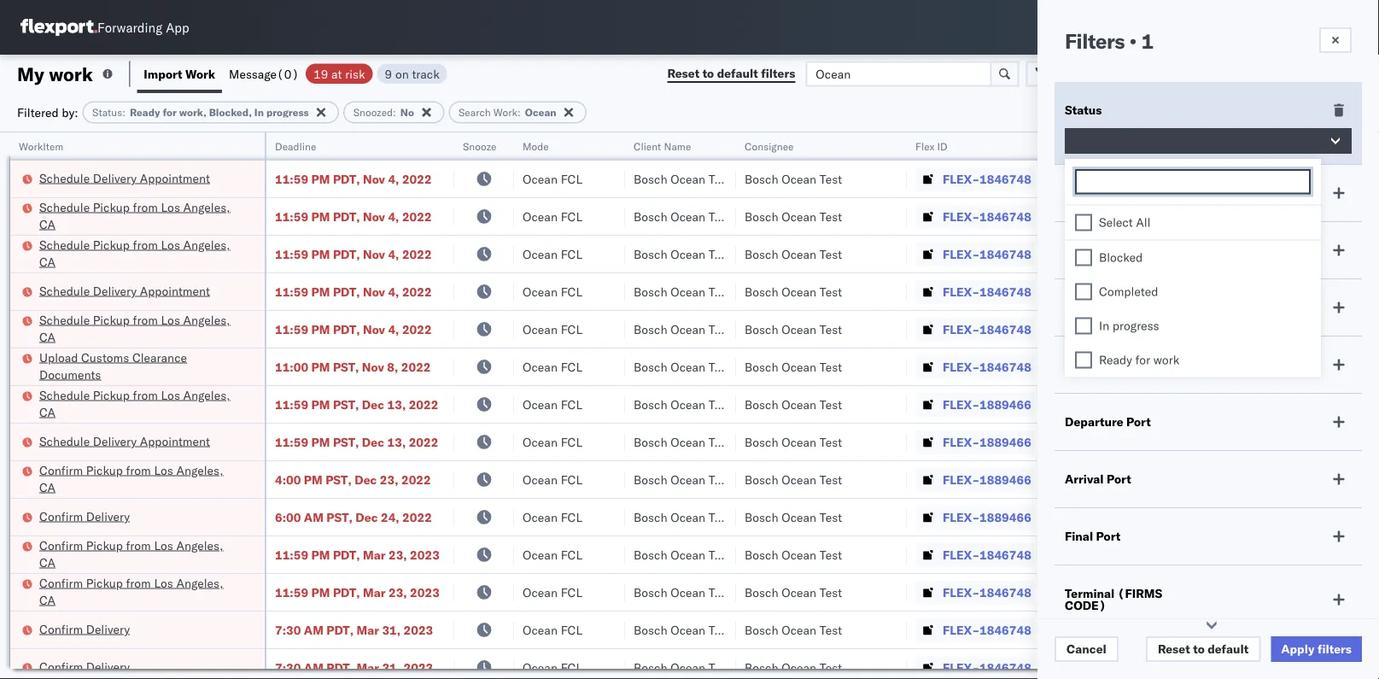 Task type: describe. For each thing, give the bounding box(es) containing it.
4 lhuu7894563, uetu5238478 from the top
[[1053, 509, 1227, 524]]

forwarding app link
[[21, 19, 189, 36]]

work,
[[179, 106, 206, 119]]

4:00
[[275, 472, 301, 487]]

4 flex-1889466 from the top
[[943, 510, 1032, 525]]

resize handle column header for flex id
[[1023, 132, 1044, 679]]

5 flex-1846748 from the top
[[943, 322, 1032, 337]]

1 11:59 pm pdt, nov 4, 2022 from the top
[[275, 171, 432, 186]]

3 lhuu7894563, uetu5238478 from the top
[[1053, 472, 1227, 487]]

4 1889466 from the top
[[980, 510, 1032, 525]]

mode button
[[514, 136, 608, 153]]

resize handle column header for workitem
[[244, 132, 265, 679]]

6:00
[[275, 510, 301, 525]]

3 confirm pickup from los angeles, ca button from the top
[[39, 575, 243, 610]]

pst, down the 4:00 pm pst, dec 23, 2022 in the bottom of the page
[[327, 510, 353, 525]]

appointment for abcdefg78456546
[[140, 434, 210, 449]]

5 11:59 from the top
[[275, 322, 308, 337]]

4 ceau7522281, from the top
[[1053, 284, 1140, 299]]

reset to default
[[1158, 642, 1249, 657]]

4 confirm from the top
[[39, 575, 83, 590]]

all
[[1137, 215, 1151, 230]]

resize handle column header for consignee
[[887, 132, 907, 679]]

1 hlxu6269489, from the top
[[1143, 171, 1231, 186]]

schedule for first schedule pickup from los angeles, ca button from the bottom of the page
[[39, 387, 90, 402]]

2 schedule delivery appointment button from the top
[[39, 282, 210, 301]]

container numbers
[[1053, 133, 1098, 159]]

2 confirm from the top
[[39, 509, 83, 524]]

hlxu6269489, for 2nd confirm delivery button from the bottom of the page
[[1143, 622, 1231, 637]]

ocean fcl for second the confirm delivery link from the bottom of the page
[[523, 622, 583, 637]]

3 uetu5238478 from the top
[[1144, 472, 1227, 487]]

3 schedule pickup from los angeles, ca button from the top
[[39, 311, 243, 347]]

workitem button
[[10, 136, 248, 153]]

5 ceau7522281, from the top
[[1053, 321, 1140, 336]]

fcl for second confirm pickup from los angeles, ca button from the bottom
[[561, 547, 583, 562]]

1 4, from the top
[[388, 171, 399, 186]]

port for final port
[[1097, 529, 1121, 544]]

2 uetu5238478 from the top
[[1144, 434, 1227, 449]]

schedule delivery appointment button for test123456
[[39, 170, 210, 188]]

flex id
[[916, 140, 948, 152]]

in progress
[[1100, 318, 1160, 333]]

delivery for 'schedule delivery appointment' button related to abcdefg78456546
[[93, 434, 137, 449]]

10 flex-1846748 from the top
[[943, 660, 1032, 675]]

ca for schedule pickup from los angeles, ca link associated with second schedule pickup from los angeles, ca button from the bottom
[[39, 329, 56, 344]]

5 11:59 pm pdt, nov 4, 2022 from the top
[[275, 322, 432, 337]]

select
[[1100, 215, 1133, 230]]

filters
[[1065, 28, 1125, 54]]

4 test123456 from the top
[[1164, 359, 1236, 374]]

delivery for 1st confirm delivery button from the top of the page
[[86, 509, 130, 524]]

•
[[1130, 28, 1137, 54]]

fcl for second schedule pickup from los angeles, ca button from the bottom
[[561, 322, 583, 337]]

filtered
[[17, 105, 59, 120]]

upload customs clearance documents
[[39, 350, 187, 382]]

4 11:59 pm pdt, nov 4, 2022 from the top
[[275, 284, 432, 299]]

9 ceau7522281, from the top
[[1053, 622, 1140, 637]]

resize handle column header for deadline
[[434, 132, 455, 679]]

in inside list box
[[1100, 318, 1110, 333]]

9 ceau7522281, hlxu6269489, hlxu8034992 from the top
[[1053, 622, 1318, 637]]

schedule for 'schedule delivery appointment' button associated with test123456
[[39, 170, 90, 185]]

hlxu6269489, for 3rd confirm delivery button from the top
[[1143, 660, 1231, 674]]

1 uetu5238478 from the top
[[1144, 396, 1227, 411]]

reset for reset to default filters
[[668, 66, 700, 81]]

ocean fcl for schedule pickup from los angeles, ca link associated with second schedule pickup from los angeles, ca button from the bottom
[[523, 322, 583, 337]]

id
[[938, 140, 948, 152]]

6:00 am pst, dec 24, 2022
[[275, 510, 432, 525]]

file exception
[[1089, 66, 1168, 81]]

4 hlxu8034992 from the top
[[1234, 284, 1318, 299]]

code)
[[1065, 598, 1107, 613]]

os
[[1331, 21, 1348, 34]]

2 confirm pickup from los angeles, ca link from the top
[[39, 537, 243, 571]]

departure
[[1065, 414, 1124, 429]]

blocked,
[[209, 106, 252, 119]]

10 flex- from the top
[[943, 510, 980, 525]]

dec down 11:00 pm pst, nov 8, 2022
[[362, 397, 385, 412]]

2 lhuu7894563, from the top
[[1053, 434, 1141, 449]]

consignee
[[745, 140, 794, 152]]

6 ceau7522281, from the top
[[1053, 359, 1140, 374]]

apply
[[1282, 642, 1315, 657]]

4 1846748 from the top
[[980, 284, 1032, 299]]

3 resize handle column header from the left
[[494, 132, 514, 679]]

1 confirm pickup from los angeles, ca button from the top
[[39, 462, 243, 498]]

2 schedule pickup from los angeles, ca button from the top
[[39, 236, 243, 272]]

schedule pickup from los angeles, ca link for 2nd schedule pickup from los angeles, ca button from the top
[[39, 236, 243, 270]]

resize handle column header for mbl/mawb numbers
[[1348, 132, 1369, 679]]

reset to default filters
[[668, 66, 796, 81]]

4, for 2nd schedule pickup from los angeles, ca button from the top
[[388, 246, 399, 261]]

confirm delivery for 1st the confirm delivery link from the top
[[39, 509, 130, 524]]

hlxu6269489, for 1st schedule pickup from los angeles, ca button from the top
[[1143, 208, 1231, 223]]

flex
[[916, 140, 935, 152]]

final
[[1065, 529, 1094, 544]]

3 flex-1889466 from the top
[[943, 472, 1032, 487]]

19
[[314, 66, 328, 81]]

7 hlxu8034992 from the top
[[1234, 547, 1318, 562]]

11 flex- from the top
[[943, 547, 980, 562]]

actions
[[1328, 140, 1364, 152]]

batch action button
[[1258, 61, 1370, 87]]

file
[[1089, 66, 1110, 81]]

snoozed : no
[[353, 106, 414, 119]]

(firms
[[1118, 586, 1163, 601]]

6 11:59 from the top
[[275, 397, 308, 412]]

my
[[17, 62, 44, 85]]

: for snoozed
[[393, 106, 396, 119]]

deadline button
[[267, 136, 437, 153]]

container
[[1053, 133, 1098, 146]]

4, for second schedule pickup from los angeles, ca button from the bottom
[[388, 322, 399, 337]]

0 vertical spatial in
[[254, 106, 264, 119]]

1 horizontal spatial risk
[[1081, 185, 1103, 200]]

fcl for 3rd confirm delivery button from the top
[[561, 660, 583, 675]]

10 resize handle column header from the left
[[1349, 132, 1369, 679]]

6 flex-1846748 from the top
[[943, 359, 1032, 374]]

7 flex-1846748 from the top
[[943, 547, 1032, 562]]

schedule pickup from los angeles, ca for second schedule pickup from los angeles, ca button from the bottom
[[39, 312, 230, 344]]

3 ceau7522281, hlxu6269489, hlxu8034992 from the top
[[1053, 246, 1318, 261]]

: for status
[[122, 106, 126, 119]]

1 vertical spatial work
[[1154, 352, 1180, 367]]

confirm delivery for second the confirm delivery link from the bottom of the page
[[39, 622, 130, 636]]

os button
[[1320, 8, 1359, 47]]

customs
[[81, 350, 129, 365]]

schedule pickup from los angeles, ca for 1st schedule pickup from los angeles, ca button from the top
[[39, 199, 230, 232]]

cancel
[[1067, 642, 1107, 657]]

schedule for 1st schedule pickup from los angeles, ca button from the top
[[39, 199, 90, 214]]

3 test123456 from the top
[[1164, 246, 1236, 261]]

delivery for 2nd 'schedule delivery appointment' button from the bottom
[[93, 283, 137, 298]]

2 appointment from the top
[[140, 283, 210, 298]]

3 confirm pickup from los angeles, ca link from the top
[[39, 575, 243, 609]]

2 11:59 pm pst, dec 13, 2022 from the top
[[275, 434, 439, 449]]

0 vertical spatial work
[[49, 62, 93, 85]]

departure port
[[1065, 414, 1151, 429]]

ocean fcl for 2nd schedule pickup from los angeles, ca button from the top schedule pickup from los angeles, ca link
[[523, 246, 583, 261]]

10 hlxu8034992 from the top
[[1234, 660, 1318, 674]]

message (0)
[[229, 66, 299, 81]]

2 confirm pickup from los angeles, ca from the top
[[39, 538, 223, 570]]

1 horizontal spatial progress
[[1113, 318, 1160, 333]]

9 on track
[[385, 66, 440, 81]]

ca for first confirm pickup from los angeles, ca link from the top of the page
[[39, 480, 56, 495]]

0 vertical spatial progress
[[266, 106, 309, 119]]

final port
[[1065, 529, 1121, 544]]

schedule for 2nd schedule pickup from los angeles, ca button from the top
[[39, 237, 90, 252]]

documents
[[39, 367, 101, 382]]

1846748 for 1st confirm pickup from los angeles, ca button from the bottom of the page
[[980, 585, 1032, 600]]

3 confirm pickup from los angeles, ca from the top
[[39, 575, 223, 607]]

client name inside button
[[634, 140, 691, 152]]

10 ceau7522281, hlxu6269489, hlxu8034992 from the top
[[1053, 660, 1318, 674]]

2 test123456 from the top
[[1164, 209, 1236, 224]]

reset to default filters button
[[657, 61, 806, 87]]

1 hlxu8034992 from the top
[[1234, 171, 1318, 186]]

2 confirm delivery button from the top
[[39, 621, 130, 639]]

19 at risk
[[314, 66, 365, 81]]

4 schedule pickup from los angeles, ca button from the top
[[39, 387, 243, 422]]

2 confirm delivery link from the top
[[39, 621, 130, 638]]

at
[[1065, 185, 1079, 200]]

terminal (firms code)
[[1065, 586, 1163, 613]]

mbl/mawb numbers button
[[1155, 136, 1352, 153]]

7:30 for first the confirm delivery link from the bottom of the page
[[275, 660, 301, 675]]

4 flex- from the top
[[943, 284, 980, 299]]

3 confirm from the top
[[39, 538, 83, 553]]

1 ceau7522281, hlxu6269489, hlxu8034992 from the top
[[1053, 171, 1318, 186]]

work for search
[[494, 106, 518, 119]]

2 ceau7522281, hlxu6269489, hlxu8034992 from the top
[[1053, 208, 1318, 223]]

1 confirm pickup from los angeles, ca link from the top
[[39, 462, 243, 496]]

import work button
[[137, 55, 222, 93]]

hlxu6269489, for upload customs clearance documents button
[[1143, 359, 1231, 374]]

11:00 pm pst, nov 8, 2022
[[275, 359, 431, 374]]

10 ocean fcl from the top
[[523, 510, 583, 525]]

7:30 for second the confirm delivery link from the bottom of the page
[[275, 622, 301, 637]]

11:59 pm pdt, mar 23, 2023 for second confirm pickup from los angeles, ca link from the bottom
[[275, 547, 440, 562]]

upload customs clearance documents link
[[39, 349, 243, 383]]

1 11:59 from the top
[[275, 171, 308, 186]]

1 vertical spatial ready
[[1100, 352, 1133, 367]]

1 vertical spatial name
[[1103, 357, 1136, 372]]

1 vertical spatial 23,
[[389, 547, 407, 562]]

blocked
[[1100, 250, 1143, 265]]

1 1889466 from the top
[[980, 397, 1032, 412]]

upload
[[39, 350, 78, 365]]

31, for first the confirm delivery link from the bottom of the page
[[382, 660, 401, 675]]

upload customs clearance documents button
[[39, 349, 243, 385]]

8 flex- from the top
[[943, 434, 980, 449]]

Search Work text field
[[806, 61, 992, 87]]

search work : ocean
[[459, 106, 557, 119]]

1 flex- from the top
[[943, 171, 980, 186]]

appointment for test123456
[[140, 170, 210, 185]]

1 1846748 from the top
[[980, 171, 1032, 186]]

schedule for 'schedule delivery appointment' button related to abcdefg78456546
[[39, 434, 90, 449]]

track
[[412, 66, 440, 81]]

1 confirm delivery link from the top
[[39, 508, 130, 525]]

31, for second the confirm delivery link from the bottom of the page
[[382, 622, 401, 637]]

schedule delivery appointment for abcdefg78456546
[[39, 434, 210, 449]]

confirm delivery for first the confirm delivery link from the bottom of the page
[[39, 659, 130, 674]]

completed
[[1100, 284, 1159, 299]]

schedule delivery appointment button for abcdefg78456546
[[39, 433, 210, 452]]

forwarding app
[[97, 19, 189, 35]]

on
[[395, 66, 409, 81]]

3 hlxu8034992 from the top
[[1234, 246, 1318, 261]]

apply filters button
[[1271, 636, 1363, 662]]

1 schedule pickup from los angeles, ca button from the top
[[39, 199, 243, 235]]

batch action
[[1285, 66, 1359, 81]]

4 11:59 from the top
[[275, 284, 308, 299]]

2 flex-1846748 from the top
[[943, 209, 1032, 224]]

1846748 for 1st schedule pickup from los angeles, ca button from the top
[[980, 209, 1032, 224]]

2 schedule delivery appointment from the top
[[39, 283, 210, 298]]

9 flex- from the top
[[943, 472, 980, 487]]

apply filters
[[1282, 642, 1352, 657]]

consignee button
[[736, 136, 890, 153]]

2 13, from the top
[[387, 434, 406, 449]]

7 flex- from the top
[[943, 397, 980, 412]]

0 horizontal spatial ready
[[130, 106, 160, 119]]

hlxu6269489, for second confirm pickup from los angeles, ca button from the bottom
[[1143, 547, 1231, 562]]

1 ceau7522281, from the top
[[1053, 171, 1140, 186]]

mbl/mawb numbers
[[1164, 140, 1268, 152]]

exception
[[1113, 66, 1168, 81]]

1 am from the top
[[304, 510, 324, 525]]

3 11:59 from the top
[[275, 246, 308, 261]]

mbl/mawb
[[1164, 140, 1223, 152]]

arrival port
[[1065, 472, 1132, 487]]

ocean fcl for schedule pickup from los angeles, ca link related to 1st schedule pickup from los angeles, ca button from the top
[[523, 209, 583, 224]]

1 confirm delivery button from the top
[[39, 508, 130, 527]]

import
[[144, 66, 183, 81]]

schedule pickup from los angeles, ca link for first schedule pickup from los angeles, ca button from the bottom of the page
[[39, 387, 243, 421]]

filters inside reset to default filters button
[[761, 66, 796, 81]]

reset to default button
[[1146, 636, 1261, 662]]

cancel button
[[1055, 636, 1119, 662]]

pst, for confirm pickup from los angeles, ca
[[326, 472, 352, 487]]

8,
[[387, 359, 398, 374]]

ca for third confirm pickup from los angeles, ca link from the top
[[39, 592, 56, 607]]

numbers for container numbers
[[1053, 147, 1095, 159]]

am for second the confirm delivery link from the bottom of the page
[[304, 622, 324, 637]]

fcl for 1st confirm pickup from los angeles, ca button from the top of the page
[[561, 472, 583, 487]]

5 hlxu8034992 from the top
[[1234, 321, 1318, 336]]

1 confirm from the top
[[39, 463, 83, 478]]

deadline
[[275, 140, 316, 152]]



Task type: locate. For each thing, give the bounding box(es) containing it.
appointment down upload customs clearance documents button
[[140, 434, 210, 449]]

1 vertical spatial abcdefg78456546
[[1164, 434, 1278, 449]]

0 horizontal spatial work
[[49, 62, 93, 85]]

2 resize handle column header from the left
[[434, 132, 455, 679]]

0 vertical spatial confirm delivery
[[39, 509, 130, 524]]

abcdefg78456546 for schedule delivery appointment
[[1164, 434, 1278, 449]]

3 : from the left
[[518, 106, 521, 119]]

hlxu6269489, for second schedule pickup from los angeles, ca button from the bottom
[[1143, 321, 1231, 336]]

(0)
[[277, 66, 299, 81]]

schedule for second schedule pickup from los angeles, ca button from the bottom
[[39, 312, 90, 327]]

ceau7522281,
[[1053, 171, 1140, 186], [1053, 208, 1140, 223], [1053, 246, 1140, 261], [1053, 284, 1140, 299], [1053, 321, 1140, 336], [1053, 359, 1140, 374], [1053, 547, 1140, 562], [1053, 584, 1140, 599], [1053, 622, 1140, 637], [1053, 660, 1140, 674]]

resize handle column header for client name
[[716, 132, 736, 679]]

filters inside the apply filters button
[[1318, 642, 1352, 657]]

schedule pickup from los angeles, ca for 2nd schedule pickup from los angeles, ca button from the top
[[39, 237, 230, 269]]

file exception button
[[1062, 61, 1180, 87], [1062, 61, 1180, 87]]

progress up deadline
[[266, 106, 309, 119]]

fcl for 2nd schedule pickup from los angeles, ca button from the top
[[561, 246, 583, 261]]

1 test123456 from the top
[[1164, 171, 1236, 186]]

delivery for 'schedule delivery appointment' button associated with test123456
[[93, 170, 137, 185]]

2 horizontal spatial :
[[518, 106, 521, 119]]

1 horizontal spatial numbers
[[1226, 140, 1268, 152]]

1 horizontal spatial to
[[1194, 642, 1205, 657]]

1 vertical spatial am
[[304, 622, 324, 637]]

ocean fcl for first the confirm delivery link from the bottom of the page
[[523, 660, 583, 675]]

0 vertical spatial schedule delivery appointment link
[[39, 170, 210, 187]]

9 hlxu6269489, from the top
[[1143, 622, 1231, 637]]

for down in progress
[[1136, 352, 1151, 367]]

list box
[[1065, 205, 1322, 377]]

1 flex-1889466 from the top
[[943, 397, 1032, 412]]

risk
[[345, 66, 365, 81], [1081, 185, 1103, 200]]

1 vertical spatial client
[[1065, 357, 1100, 372]]

schedule pickup from los angeles, ca link for second schedule pickup from los angeles, ca button from the bottom
[[39, 311, 243, 346]]

1 vertical spatial schedule delivery appointment
[[39, 283, 210, 298]]

5 4, from the top
[[388, 322, 399, 337]]

:
[[122, 106, 126, 119], [393, 106, 396, 119], [518, 106, 521, 119]]

7 hlxu6269489, from the top
[[1143, 547, 1231, 562]]

default for reset to default filters
[[717, 66, 758, 81]]

5 confirm from the top
[[39, 622, 83, 636]]

1 fcl from the top
[[561, 171, 583, 186]]

1 vertical spatial 11:59 pm pst, dec 13, 2022
[[275, 434, 439, 449]]

batch
[[1285, 66, 1318, 81]]

2 vertical spatial schedule delivery appointment link
[[39, 433, 210, 450]]

4 4, from the top
[[388, 284, 399, 299]]

numbers down container
[[1053, 147, 1095, 159]]

4 ocean fcl from the top
[[523, 284, 583, 299]]

snoozed for snoozed
[[1065, 243, 1114, 258]]

0 vertical spatial for
[[163, 106, 177, 119]]

confirm pickup from los angeles, ca link
[[39, 462, 243, 496], [39, 537, 243, 571], [39, 575, 243, 609]]

2 flex- from the top
[[943, 209, 980, 224]]

2 7:30 from the top
[[275, 660, 301, 675]]

ocean fcl for "upload customs clearance documents" 'link'
[[523, 359, 583, 374]]

0 vertical spatial work
[[185, 66, 215, 81]]

numbers inside mbl/mawb numbers button
[[1226, 140, 1268, 152]]

0 vertical spatial to
[[703, 66, 714, 81]]

appointment
[[140, 170, 210, 185], [140, 283, 210, 298], [140, 434, 210, 449]]

schedule delivery appointment link down upload customs clearance documents button
[[39, 433, 210, 450]]

2 flex-1889466 from the top
[[943, 434, 1032, 449]]

2 hlxu8034992 from the top
[[1234, 208, 1318, 223]]

7:30 am pdt, mar 31, 2023 for first the confirm delivery link from the bottom of the page
[[275, 660, 433, 675]]

snooze
[[463, 140, 497, 152]]

4 uetu5238478 from the top
[[1144, 509, 1227, 524]]

0 vertical spatial appointment
[[140, 170, 210, 185]]

13, up the 4:00 pm pst, dec 23, 2022 in the bottom of the page
[[387, 434, 406, 449]]

0 horizontal spatial default
[[717, 66, 758, 81]]

1 horizontal spatial work
[[1154, 352, 1180, 367]]

default inside reset to default "button"
[[1208, 642, 1249, 657]]

0 vertical spatial mode
[[523, 140, 549, 152]]

schedule delivery appointment link up the customs
[[39, 282, 210, 299]]

schedule pickup from los angeles, ca button
[[39, 199, 243, 235], [39, 236, 243, 272], [39, 311, 243, 347], [39, 387, 243, 422]]

0 vertical spatial reset
[[668, 66, 700, 81]]

schedule delivery appointment button down upload customs clearance documents button
[[39, 433, 210, 452]]

ocean fcl for third confirm pickup from los angeles, ca link from the top
[[523, 585, 583, 600]]

0 horizontal spatial mode
[[523, 140, 549, 152]]

0 vertical spatial schedule delivery appointment button
[[39, 170, 210, 188]]

dec up the 4:00 pm pst, dec 23, 2022 in the bottom of the page
[[362, 434, 385, 449]]

work
[[49, 62, 93, 85], [1154, 352, 1180, 367]]

0 horizontal spatial client name
[[634, 140, 691, 152]]

schedule delivery appointment for test123456
[[39, 170, 210, 185]]

schedule for 2nd 'schedule delivery appointment' button from the bottom
[[39, 283, 90, 298]]

schedule pickup from los angeles, ca link for 1st schedule pickup from los angeles, ca button from the top
[[39, 199, 243, 233]]

lhuu7894563, uetu5238478
[[1053, 396, 1227, 411], [1053, 434, 1227, 449], [1053, 472, 1227, 487], [1053, 509, 1227, 524]]

appointment up clearance
[[140, 283, 210, 298]]

fcl for 2nd confirm delivery button from the bottom of the page
[[561, 622, 583, 637]]

1 horizontal spatial status
[[1065, 103, 1102, 117]]

1 horizontal spatial in
[[1100, 318, 1110, 333]]

no
[[401, 106, 414, 119]]

fcl for first schedule pickup from los angeles, ca button from the bottom of the page
[[561, 397, 583, 412]]

status for status
[[1065, 103, 1102, 117]]

flexport. image
[[21, 19, 97, 36]]

dec left 24,
[[356, 510, 378, 525]]

11 ocean fcl from the top
[[523, 547, 583, 562]]

reset up client name button
[[668, 66, 700, 81]]

2 vertical spatial port
[[1097, 529, 1121, 544]]

schedule delivery appointment down workitem button
[[39, 170, 210, 185]]

ready up workitem button
[[130, 106, 160, 119]]

0 horizontal spatial work
[[185, 66, 215, 81]]

resize handle column header for container numbers
[[1135, 132, 1155, 679]]

1 vertical spatial default
[[1208, 642, 1249, 657]]

7 1846748 from the top
[[980, 547, 1032, 562]]

import work
[[144, 66, 215, 81]]

2023
[[410, 547, 440, 562], [410, 585, 440, 600], [404, 622, 433, 637], [404, 660, 433, 675]]

7 resize handle column header from the left
[[1023, 132, 1044, 679]]

1 vertical spatial appointment
[[140, 283, 210, 298]]

schedule delivery appointment link down workitem button
[[39, 170, 210, 187]]

work down in progress
[[1154, 352, 1180, 367]]

default for reset to default
[[1208, 642, 1249, 657]]

hlxu6269489, for 1st confirm pickup from los angeles, ca button from the bottom of the page
[[1143, 584, 1231, 599]]

2 4, from the top
[[388, 209, 399, 224]]

3 fcl from the top
[[561, 246, 583, 261]]

0 vertical spatial ready
[[130, 106, 160, 119]]

11:59 pm pdt, mar 23, 2023
[[275, 547, 440, 562], [275, 585, 440, 600]]

0 vertical spatial 23,
[[380, 472, 399, 487]]

fcl for 1st confirm pickup from los angeles, ca button from the bottom of the page
[[561, 585, 583, 600]]

8 ceau7522281, from the top
[[1053, 584, 1140, 599]]

by:
[[62, 105, 78, 120]]

10 fcl from the top
[[561, 510, 583, 525]]

client
[[634, 140, 662, 152], [1065, 357, 1100, 372]]

0 vertical spatial am
[[304, 510, 324, 525]]

1 vertical spatial to
[[1194, 642, 1205, 657]]

reset for reset to default
[[1158, 642, 1191, 657]]

client inside button
[[634, 140, 662, 152]]

1 horizontal spatial :
[[393, 106, 396, 119]]

7:30 am pdt, mar 31, 2023 for second the confirm delivery link from the bottom of the page
[[275, 622, 433, 637]]

1
[[1142, 28, 1154, 54]]

ocean fcl
[[523, 171, 583, 186], [523, 209, 583, 224], [523, 246, 583, 261], [523, 284, 583, 299], [523, 322, 583, 337], [523, 359, 583, 374], [523, 397, 583, 412], [523, 434, 583, 449], [523, 472, 583, 487], [523, 510, 583, 525], [523, 547, 583, 562], [523, 585, 583, 600], [523, 622, 583, 637], [523, 660, 583, 675]]

schedule delivery appointment button
[[39, 170, 210, 188], [39, 282, 210, 301], [39, 433, 210, 452]]

0 vertical spatial confirm delivery link
[[39, 508, 130, 525]]

schedule delivery appointment link for test123456
[[39, 170, 210, 187]]

9 fcl from the top
[[561, 472, 583, 487]]

9
[[385, 66, 392, 81]]

ca for first schedule pickup from los angeles, ca button from the bottom of the page's schedule pickup from los angeles, ca link
[[39, 405, 56, 419]]

1 vertical spatial for
[[1136, 352, 1151, 367]]

fcl for upload customs clearance documents button
[[561, 359, 583, 374]]

client name
[[634, 140, 691, 152], [1065, 357, 1136, 372]]

2 vertical spatial confirm delivery button
[[39, 658, 130, 677]]

1846748 for second schedule pickup from los angeles, ca button from the bottom
[[980, 322, 1032, 337]]

0 horizontal spatial risk
[[345, 66, 365, 81]]

flex-1889466 button
[[916, 393, 1035, 416], [916, 393, 1035, 416], [916, 430, 1035, 454], [916, 430, 1035, 454], [916, 468, 1035, 492], [916, 468, 1035, 492], [916, 505, 1035, 529], [916, 505, 1035, 529]]

2 abcdefg78456546 from the top
[[1164, 434, 1278, 449]]

0 vertical spatial confirm pickup from los angeles, ca button
[[39, 462, 243, 498]]

1 vertical spatial snoozed
[[1065, 243, 1114, 258]]

schedule delivery appointment down upload customs clearance documents button
[[39, 434, 210, 449]]

snoozed left no
[[353, 106, 393, 119]]

1 lhuu7894563, uetu5238478 from the top
[[1053, 396, 1227, 411]]

2 vertical spatial 23,
[[389, 585, 407, 600]]

: up workitem button
[[122, 106, 126, 119]]

1 horizontal spatial ready
[[1100, 352, 1133, 367]]

default up the consignee
[[717, 66, 758, 81]]

1 vertical spatial confirm pickup from los angeles, ca
[[39, 538, 223, 570]]

3 ca from the top
[[39, 329, 56, 344]]

flex id button
[[907, 136, 1027, 153]]

0 vertical spatial name
[[664, 140, 691, 152]]

4 fcl from the top
[[561, 284, 583, 299]]

0 vertical spatial abcdefg78456546
[[1164, 397, 1278, 412]]

13 ocean fcl from the top
[[523, 622, 583, 637]]

2 : from the left
[[393, 106, 396, 119]]

mode inside 'button'
[[523, 140, 549, 152]]

: left no
[[393, 106, 396, 119]]

flex-1846748 button
[[916, 167, 1035, 191], [916, 167, 1035, 191], [916, 205, 1035, 229], [916, 205, 1035, 229], [916, 242, 1035, 266], [916, 242, 1035, 266], [916, 280, 1035, 304], [916, 280, 1035, 304], [916, 317, 1035, 341], [916, 317, 1035, 341], [916, 355, 1035, 379], [916, 355, 1035, 379], [916, 543, 1035, 567], [916, 543, 1035, 567], [916, 581, 1035, 604], [916, 581, 1035, 604], [916, 618, 1035, 642], [916, 618, 1035, 642], [916, 656, 1035, 679], [916, 656, 1035, 679]]

None checkbox
[[1076, 214, 1093, 231], [1076, 317, 1093, 334], [1076, 352, 1093, 369], [1076, 214, 1093, 231], [1076, 317, 1093, 334], [1076, 352, 1093, 369]]

numbers
[[1226, 140, 1268, 152], [1053, 147, 1095, 159]]

hlxu8034992
[[1234, 171, 1318, 186], [1234, 208, 1318, 223], [1234, 246, 1318, 261], [1234, 284, 1318, 299], [1234, 321, 1318, 336], [1234, 359, 1318, 374], [1234, 547, 1318, 562], [1234, 584, 1318, 599], [1234, 622, 1318, 637], [1234, 660, 1318, 674]]

1 31, from the top
[[382, 622, 401, 637]]

3 schedule delivery appointment button from the top
[[39, 433, 210, 452]]

schedule delivery appointment link for abcdefg78456546
[[39, 433, 210, 450]]

uetu5238478
[[1144, 396, 1227, 411], [1144, 434, 1227, 449], [1144, 472, 1227, 487], [1144, 509, 1227, 524]]

1 13, from the top
[[387, 397, 406, 412]]

pst, up the 4:00 pm pst, dec 23, 2022 in the bottom of the page
[[333, 434, 359, 449]]

list box containing select all
[[1065, 205, 1322, 377]]

1 vertical spatial risk
[[1081, 185, 1103, 200]]

1 horizontal spatial client name
[[1065, 357, 1136, 372]]

31,
[[382, 622, 401, 637], [382, 660, 401, 675]]

4 hlxu6269489, from the top
[[1143, 284, 1231, 299]]

at risk
[[1065, 185, 1103, 200]]

arrival
[[1065, 472, 1104, 487]]

0 vertical spatial default
[[717, 66, 758, 81]]

1 vertical spatial client name
[[1065, 357, 1136, 372]]

3 schedule pickup from los angeles, ca from the top
[[39, 312, 230, 344]]

status for status : ready for work, blocked, in progress
[[92, 106, 122, 119]]

6 flex- from the top
[[943, 359, 980, 374]]

13 fcl from the top
[[561, 622, 583, 637]]

None checkbox
[[1076, 249, 1093, 266], [1076, 283, 1093, 300], [1076, 249, 1093, 266], [1076, 283, 1093, 300]]

delivery for 3rd confirm delivery button from the top
[[86, 659, 130, 674]]

0 horizontal spatial :
[[122, 106, 126, 119]]

pst,
[[333, 359, 359, 374], [333, 397, 359, 412], [333, 434, 359, 449], [326, 472, 352, 487], [327, 510, 353, 525]]

5 flex- from the top
[[943, 322, 980, 337]]

status : ready for work, blocked, in progress
[[92, 106, 309, 119]]

5 1846748 from the top
[[980, 322, 1032, 337]]

Search Shipments (/) text field
[[1053, 15, 1217, 40]]

default inside reset to default filters button
[[717, 66, 758, 81]]

1 horizontal spatial name
[[1103, 357, 1136, 372]]

pst, for upload customs clearance documents
[[333, 359, 359, 374]]

2 hlxu6269489, from the top
[[1143, 208, 1231, 223]]

appointment down workitem button
[[140, 170, 210, 185]]

schedule delivery appointment button up the customs
[[39, 282, 210, 301]]

hlxu6269489, for 2nd schedule pickup from los angeles, ca button from the top
[[1143, 246, 1231, 261]]

name inside button
[[664, 140, 691, 152]]

delivery for 2nd confirm delivery button from the bottom of the page
[[86, 622, 130, 636]]

1 lhuu7894563, from the top
[[1053, 396, 1141, 411]]

11:59 pm pdt, mar 23, 2023 for third confirm pickup from los angeles, ca link from the top
[[275, 585, 440, 600]]

0 horizontal spatial reset
[[668, 66, 700, 81]]

13, down 8,
[[387, 397, 406, 412]]

progress
[[266, 106, 309, 119], [1113, 318, 1160, 333]]

1 vertical spatial 7:30
[[275, 660, 301, 675]]

ca for schedule pickup from los angeles, ca link related to 1st schedule pickup from los angeles, ca button from the top
[[39, 217, 56, 232]]

2 fcl from the top
[[561, 209, 583, 224]]

4, for 1st schedule pickup from los angeles, ca button from the top
[[388, 209, 399, 224]]

port
[[1127, 414, 1151, 429], [1107, 472, 1132, 487], [1097, 529, 1121, 544]]

11:00
[[275, 359, 308, 374]]

schedule
[[39, 170, 90, 185], [39, 199, 90, 214], [39, 237, 90, 252], [39, 283, 90, 298], [39, 312, 90, 327], [39, 387, 90, 402], [39, 434, 90, 449]]

3 abcdefg78456546 from the top
[[1164, 510, 1278, 525]]

5 ceau7522281, hlxu6269489, hlxu8034992 from the top
[[1053, 321, 1318, 336]]

reset down (firms
[[1158, 642, 1191, 657]]

1 ocean fcl from the top
[[523, 171, 583, 186]]

ca for second confirm pickup from los angeles, ca link from the bottom
[[39, 555, 56, 570]]

test123456
[[1164, 171, 1236, 186], [1164, 209, 1236, 224], [1164, 246, 1236, 261], [1164, 359, 1236, 374], [1164, 547, 1236, 562], [1164, 585, 1236, 600], [1164, 622, 1236, 637], [1164, 660, 1236, 675]]

1 vertical spatial in
[[1100, 318, 1110, 333]]

9 1846748 from the top
[[980, 622, 1032, 637]]

7:30
[[275, 622, 301, 637], [275, 660, 301, 675]]

3 schedule from the top
[[39, 237, 90, 252]]

resize handle column header
[[244, 132, 265, 679], [434, 132, 455, 679], [494, 132, 514, 679], [605, 132, 625, 679], [716, 132, 736, 679], [887, 132, 907, 679], [1023, 132, 1044, 679], [1135, 132, 1155, 679], [1348, 132, 1369, 679], [1349, 132, 1369, 679]]

1 vertical spatial confirm delivery button
[[39, 621, 130, 639]]

1 vertical spatial 31,
[[382, 660, 401, 675]]

2 ca from the top
[[39, 254, 56, 269]]

port for departure port
[[1127, 414, 1151, 429]]

0 vertical spatial 7:30 am pdt, mar 31, 2023
[[275, 622, 433, 637]]

schedule delivery appointment link
[[39, 170, 210, 187], [39, 282, 210, 299], [39, 433, 210, 450]]

bosch
[[634, 171, 668, 186], [745, 171, 779, 186], [634, 209, 668, 224], [745, 209, 779, 224], [634, 246, 668, 261], [745, 246, 779, 261], [634, 284, 668, 299], [745, 284, 779, 299], [634, 322, 668, 337], [745, 322, 779, 337], [634, 359, 668, 374], [745, 359, 779, 374], [634, 397, 668, 412], [745, 397, 779, 412], [634, 434, 668, 449], [745, 434, 779, 449], [634, 472, 668, 487], [745, 472, 779, 487], [634, 510, 668, 525], [745, 510, 779, 525], [634, 547, 668, 562], [745, 547, 779, 562], [634, 585, 668, 600], [745, 585, 779, 600], [634, 622, 668, 637], [745, 622, 779, 637], [634, 660, 668, 675], [745, 660, 779, 675]]

6 confirm from the top
[[39, 659, 83, 674]]

2 schedule delivery appointment link from the top
[[39, 282, 210, 299]]

in right blocked,
[[254, 106, 264, 119]]

ready for work
[[1100, 352, 1180, 367]]

from
[[133, 199, 158, 214], [133, 237, 158, 252], [133, 312, 158, 327], [133, 387, 158, 402], [126, 463, 151, 478], [126, 538, 151, 553], [126, 575, 151, 590]]

0 vertical spatial confirm pickup from los angeles, ca
[[39, 463, 223, 495]]

1 vertical spatial confirm delivery link
[[39, 621, 130, 638]]

to for reset to default filters
[[703, 66, 714, 81]]

test
[[709, 171, 732, 186], [820, 171, 843, 186], [709, 209, 732, 224], [820, 209, 843, 224], [709, 246, 732, 261], [820, 246, 843, 261], [709, 284, 732, 299], [820, 284, 843, 299], [709, 322, 732, 337], [820, 322, 843, 337], [709, 359, 732, 374], [820, 359, 843, 374], [709, 397, 732, 412], [820, 397, 843, 412], [709, 434, 732, 449], [820, 434, 843, 449], [709, 472, 732, 487], [820, 472, 843, 487], [709, 510, 732, 525], [820, 510, 843, 525], [709, 547, 732, 562], [820, 547, 843, 562], [709, 585, 732, 600], [820, 585, 843, 600], [709, 622, 732, 637], [820, 622, 843, 637], [709, 660, 732, 675], [820, 660, 843, 675]]

11:59 pm pst, dec 13, 2022 up the 4:00 pm pst, dec 23, 2022 in the bottom of the page
[[275, 434, 439, 449]]

3 schedule pickup from los angeles, ca link from the top
[[39, 311, 243, 346]]

2 vertical spatial confirm pickup from los angeles, ca
[[39, 575, 223, 607]]

work right the search
[[494, 106, 518, 119]]

client name button
[[625, 136, 719, 153]]

1 vertical spatial filters
[[1318, 642, 1352, 657]]

3 flex- from the top
[[943, 246, 980, 261]]

3 confirm delivery link from the top
[[39, 658, 130, 675]]

6 test123456 from the top
[[1164, 585, 1236, 600]]

1 vertical spatial mode
[[1065, 300, 1097, 315]]

fcl
[[561, 171, 583, 186], [561, 209, 583, 224], [561, 246, 583, 261], [561, 284, 583, 299], [561, 322, 583, 337], [561, 359, 583, 374], [561, 397, 583, 412], [561, 434, 583, 449], [561, 472, 583, 487], [561, 510, 583, 525], [561, 547, 583, 562], [561, 585, 583, 600], [561, 622, 583, 637], [561, 660, 583, 675]]

1846748
[[980, 171, 1032, 186], [980, 209, 1032, 224], [980, 246, 1032, 261], [980, 284, 1032, 299], [980, 322, 1032, 337], [980, 359, 1032, 374], [980, 547, 1032, 562], [980, 585, 1032, 600], [980, 622, 1032, 637], [980, 660, 1032, 675]]

1846748 for 2nd schedule pickup from los angeles, ca button from the top
[[980, 246, 1032, 261]]

2022
[[402, 171, 432, 186], [402, 209, 432, 224], [402, 246, 432, 261], [402, 284, 432, 299], [402, 322, 432, 337], [401, 359, 431, 374], [409, 397, 439, 412], [409, 434, 439, 449], [402, 472, 431, 487], [402, 510, 432, 525]]

port right arrival
[[1107, 472, 1132, 487]]

0 vertical spatial risk
[[345, 66, 365, 81]]

in
[[254, 106, 264, 119], [1100, 318, 1110, 333]]

select all
[[1100, 215, 1151, 230]]

5 schedule from the top
[[39, 312, 90, 327]]

mar
[[363, 547, 386, 562], [363, 585, 386, 600], [357, 622, 379, 637], [357, 660, 379, 675]]

1 vertical spatial reset
[[1158, 642, 1191, 657]]

2 31, from the top
[[382, 660, 401, 675]]

ca
[[39, 217, 56, 232], [39, 254, 56, 269], [39, 329, 56, 344], [39, 405, 56, 419], [39, 480, 56, 495], [39, 555, 56, 570], [39, 592, 56, 607]]

ocean fcl for second confirm pickup from los angeles, ca link from the bottom
[[523, 547, 583, 562]]

3 lhuu7894563, from the top
[[1053, 472, 1141, 487]]

dec up 6:00 am pst, dec 24, 2022
[[355, 472, 377, 487]]

schedule pickup from los angeles, ca for first schedule pickup from los angeles, ca button from the bottom of the page
[[39, 387, 230, 419]]

1 horizontal spatial snoozed
[[1065, 243, 1114, 258]]

status
[[1065, 103, 1102, 117], [92, 106, 122, 119]]

1 vertical spatial 11:59 pm pdt, mar 23, 2023
[[275, 585, 440, 600]]

ready down in progress
[[1100, 352, 1133, 367]]

reset inside "button"
[[1158, 642, 1191, 657]]

snoozed down select
[[1065, 243, 1114, 258]]

2 confirm delivery from the top
[[39, 622, 130, 636]]

0 vertical spatial 7:30
[[275, 622, 301, 637]]

clearance
[[132, 350, 187, 365]]

4:00 pm pst, dec 23, 2022
[[275, 472, 431, 487]]

1 horizontal spatial mode
[[1065, 300, 1097, 315]]

3 confirm delivery from the top
[[39, 659, 130, 674]]

1846748 for 3rd confirm delivery button from the top
[[980, 660, 1032, 675]]

11:59 pm pst, dec 13, 2022 down 11:00 pm pst, nov 8, 2022
[[275, 397, 439, 412]]

14 flex- from the top
[[943, 660, 980, 675]]

filtered by:
[[17, 105, 78, 120]]

filters • 1
[[1065, 28, 1154, 54]]

fcl for 1st schedule pickup from los angeles, ca button from the top
[[561, 209, 583, 224]]

3 am from the top
[[304, 660, 324, 675]]

snoozed for snoozed : no
[[353, 106, 393, 119]]

in down completed
[[1100, 318, 1110, 333]]

2 vertical spatial appointment
[[140, 434, 210, 449]]

lhuu7894563,
[[1053, 396, 1141, 411], [1053, 434, 1141, 449], [1053, 472, 1141, 487], [1053, 509, 1141, 524]]

numbers right the mbl/mawb
[[1226, 140, 1268, 152]]

11:59 pm pdt, nov 4, 2022
[[275, 171, 432, 186], [275, 209, 432, 224], [275, 246, 432, 261], [275, 284, 432, 299], [275, 322, 432, 337]]

to inside "button"
[[1194, 642, 1205, 657]]

work right import
[[185, 66, 215, 81]]

pst, down 11:00 pm pst, nov 8, 2022
[[333, 397, 359, 412]]

0 vertical spatial confirm pickup from los angeles, ca link
[[39, 462, 243, 496]]

1 vertical spatial 13,
[[387, 434, 406, 449]]

0 vertical spatial 11:59 pm pst, dec 13, 2022
[[275, 397, 439, 412]]

work up by:
[[49, 62, 93, 85]]

12 flex- from the top
[[943, 585, 980, 600]]

0 vertical spatial client name
[[634, 140, 691, 152]]

4 resize handle column header from the left
[[605, 132, 625, 679]]

ocean fcl for first confirm pickup from los angeles, ca link from the top of the page
[[523, 472, 583, 487]]

numbers for mbl/mawb numbers
[[1226, 140, 1268, 152]]

1 horizontal spatial for
[[1136, 352, 1151, 367]]

9 flex-1846748 from the top
[[943, 622, 1032, 637]]

work inside button
[[185, 66, 215, 81]]

0 horizontal spatial status
[[92, 106, 122, 119]]

3 1889466 from the top
[[980, 472, 1032, 487]]

hlxu6269489,
[[1143, 171, 1231, 186], [1143, 208, 1231, 223], [1143, 246, 1231, 261], [1143, 284, 1231, 299], [1143, 321, 1231, 336], [1143, 359, 1231, 374], [1143, 547, 1231, 562], [1143, 584, 1231, 599], [1143, 622, 1231, 637], [1143, 660, 1231, 674]]

search
[[459, 106, 491, 119]]

1846748 for upload customs clearance documents button
[[980, 359, 1032, 374]]

abcdefg78456546 for confirm delivery
[[1164, 510, 1278, 525]]

reset inside button
[[668, 66, 700, 81]]

ocean
[[525, 106, 557, 119], [523, 171, 558, 186], [671, 171, 706, 186], [782, 171, 817, 186], [523, 209, 558, 224], [671, 209, 706, 224], [782, 209, 817, 224], [523, 246, 558, 261], [671, 246, 706, 261], [782, 246, 817, 261], [523, 284, 558, 299], [671, 284, 706, 299], [782, 284, 817, 299], [523, 322, 558, 337], [671, 322, 706, 337], [782, 322, 817, 337], [523, 359, 558, 374], [671, 359, 706, 374], [782, 359, 817, 374], [523, 397, 558, 412], [671, 397, 706, 412], [782, 397, 817, 412], [523, 434, 558, 449], [671, 434, 706, 449], [782, 434, 817, 449], [523, 472, 558, 487], [671, 472, 706, 487], [782, 472, 817, 487], [523, 510, 558, 525], [671, 510, 706, 525], [782, 510, 817, 525], [523, 547, 558, 562], [671, 547, 706, 562], [782, 547, 817, 562], [523, 585, 558, 600], [671, 585, 706, 600], [782, 585, 817, 600], [523, 622, 558, 637], [671, 622, 706, 637], [782, 622, 817, 637], [523, 660, 558, 675], [671, 660, 706, 675], [782, 660, 817, 675]]

am for first the confirm delivery link from the bottom of the page
[[304, 660, 324, 675]]

0 horizontal spatial numbers
[[1053, 147, 1095, 159]]

pst, up 6:00 am pst, dec 24, 2022
[[326, 472, 352, 487]]

1 resize handle column header from the left
[[244, 132, 265, 679]]

filters up the consignee
[[761, 66, 796, 81]]

0 vertical spatial filters
[[761, 66, 796, 81]]

0 horizontal spatial to
[[703, 66, 714, 81]]

container numbers button
[[1044, 129, 1138, 160]]

to for reset to default
[[1194, 642, 1205, 657]]

2 vertical spatial abcdefg78456546
[[1164, 510, 1278, 525]]

ca for 2nd schedule pickup from los angeles, ca button from the top schedule pickup from los angeles, ca link
[[39, 254, 56, 269]]

1 appointment from the top
[[140, 170, 210, 185]]

ocean fcl for first schedule pickup from los angeles, ca button from the bottom of the page's schedule pickup from los angeles, ca link
[[523, 397, 583, 412]]

filters right apply
[[1318, 642, 1352, 657]]

4 ceau7522281, hlxu6269489, hlxu8034992 from the top
[[1053, 284, 1318, 299]]

None text field
[[1082, 175, 1310, 190]]

6 hlxu8034992 from the top
[[1234, 359, 1318, 374]]

1 vertical spatial schedule delivery appointment button
[[39, 282, 210, 301]]

port right "departure" on the bottom right of the page
[[1127, 414, 1151, 429]]

schedule delivery appointment button down workitem button
[[39, 170, 210, 188]]

0 horizontal spatial snoozed
[[353, 106, 393, 119]]

app
[[166, 19, 189, 35]]

24,
[[381, 510, 400, 525]]

1 horizontal spatial client
[[1065, 357, 1100, 372]]

1 horizontal spatial reset
[[1158, 642, 1191, 657]]

status right by:
[[92, 106, 122, 119]]

1889466
[[980, 397, 1032, 412], [980, 434, 1032, 449], [980, 472, 1032, 487], [980, 510, 1032, 525]]

1 vertical spatial confirm delivery
[[39, 622, 130, 636]]

0 vertical spatial port
[[1127, 414, 1151, 429]]

1846748 for second confirm pickup from los angeles, ca button from the bottom
[[980, 547, 1032, 562]]

numbers inside container numbers
[[1053, 147, 1095, 159]]

port right final
[[1097, 529, 1121, 544]]

terminal
[[1065, 586, 1115, 601]]

message
[[229, 66, 277, 81]]

2 11:59 pm pdt, mar 23, 2023 from the top
[[275, 585, 440, 600]]

port for arrival port
[[1107, 472, 1132, 487]]

at
[[332, 66, 342, 81]]

1 vertical spatial confirm pickup from los angeles, ca link
[[39, 537, 243, 571]]

resize handle column header for mode
[[605, 132, 625, 679]]

0 vertical spatial 31,
[[382, 622, 401, 637]]

: right the search
[[518, 106, 521, 119]]

0 horizontal spatial for
[[163, 106, 177, 119]]

2 vertical spatial confirm delivery link
[[39, 658, 130, 675]]

8 ceau7522281, hlxu6269489, hlxu8034992 from the top
[[1053, 584, 1318, 599]]

pst, for schedule pickup from los angeles, ca
[[333, 397, 359, 412]]

2 ocean fcl from the top
[[523, 209, 583, 224]]

3 hlxu6269489, from the top
[[1143, 246, 1231, 261]]

progress up ready for work
[[1113, 318, 1160, 333]]

0 vertical spatial 13,
[[387, 397, 406, 412]]

pst, left 8,
[[333, 359, 359, 374]]

forwarding
[[97, 19, 163, 35]]

1 horizontal spatial default
[[1208, 642, 1249, 657]]

for left the work,
[[163, 106, 177, 119]]

1846748 for 2nd confirm delivery button from the bottom of the page
[[980, 622, 1032, 637]]

status up container
[[1065, 103, 1102, 117]]

9 hlxu8034992 from the top
[[1234, 622, 1318, 637]]

4 lhuu7894563, from the top
[[1053, 509, 1141, 524]]

5 resize handle column header from the left
[[716, 132, 736, 679]]

nov
[[363, 171, 385, 186], [363, 209, 385, 224], [363, 246, 385, 261], [363, 284, 385, 299], [363, 322, 385, 337], [362, 359, 384, 374]]

9 resize handle column header from the left
[[1348, 132, 1369, 679]]

schedule delivery appointment up the customs
[[39, 283, 210, 298]]

2 1889466 from the top
[[980, 434, 1032, 449]]

0 horizontal spatial client
[[634, 140, 662, 152]]

default left apply
[[1208, 642, 1249, 657]]

am
[[304, 510, 324, 525], [304, 622, 324, 637], [304, 660, 324, 675]]

1 7:30 from the top
[[275, 622, 301, 637]]

to inside button
[[703, 66, 714, 81]]

confirm delivery button
[[39, 508, 130, 527], [39, 621, 130, 639], [39, 658, 130, 677]]



Task type: vqa. For each thing, say whether or not it's contained in the screenshot.
first the WORK_DESK from the bottom
no



